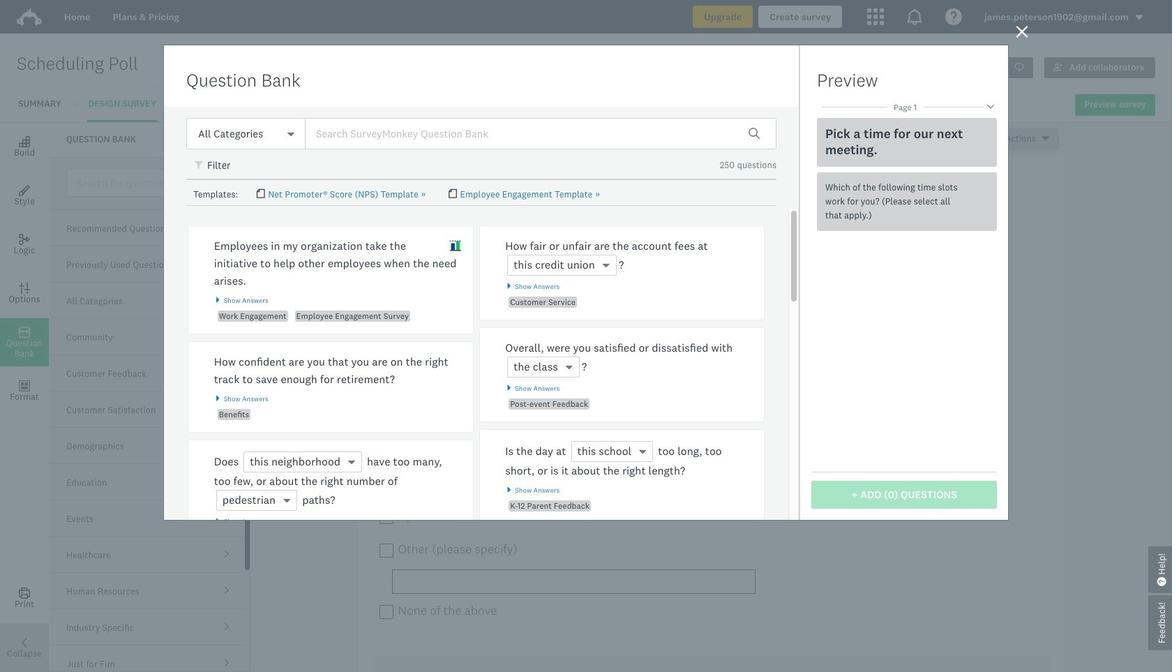 Task type: vqa. For each thing, say whether or not it's contained in the screenshot.
the rightmost icon   XJTfE
yes



Task type: describe. For each thing, give the bounding box(es) containing it.
1 products icon image from the left
[[868, 8, 884, 25]]

0 horizontal spatial icon   xjtfe image
[[195, 161, 205, 171]]

Search SurveyMonkey Question Bank text field
[[305, 118, 777, 149]]

1 vertical spatial icon   xjtfe image
[[450, 240, 462, 252]]



Task type: locate. For each thing, give the bounding box(es) containing it.
1 horizontal spatial icon   xjtfe image
[[450, 240, 462, 252]]

0 vertical spatial icon   xjtfe image
[[195, 161, 205, 171]]

2 products icon image from the left
[[907, 8, 924, 25]]

help icon image
[[946, 8, 963, 25]]

0 horizontal spatial products icon image
[[868, 8, 884, 25]]

Other (please specify) text field
[[392, 570, 756, 594]]

icon   xjtfe image
[[195, 161, 205, 171], [450, 240, 462, 252]]

1 horizontal spatial products icon image
[[907, 8, 924, 25]]

surveymonkey logo image
[[17, 8, 42, 26]]

Search for questions text field
[[66, 169, 244, 197]]

products icon image
[[868, 8, 884, 25], [907, 8, 924, 25]]



